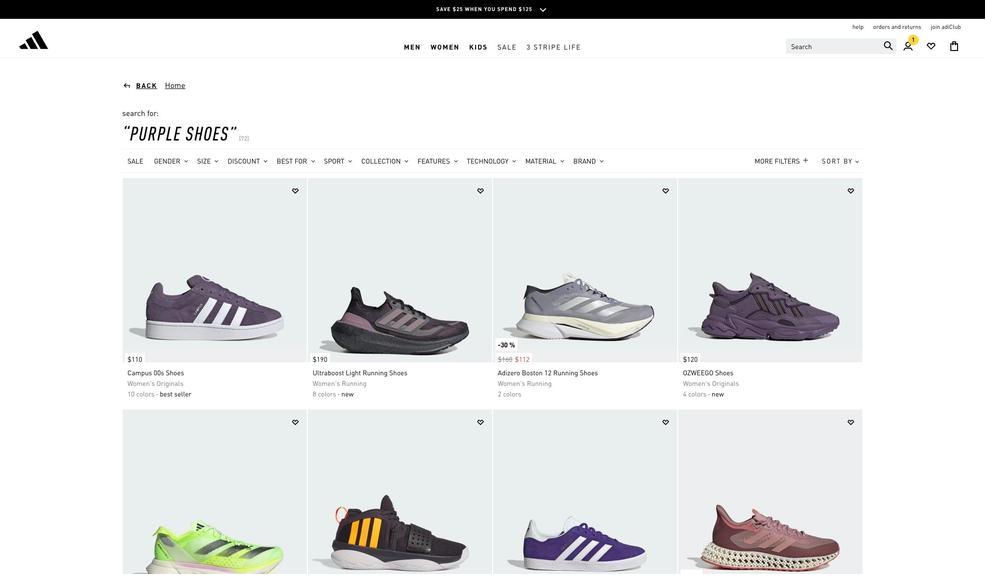 Task type: vqa. For each thing, say whether or not it's contained in the screenshot.
ADICLUB inside the Helionic Relaxed Down Jacket Women's Sportswear 2 colors · code: adiclub
no



Task type: locate. For each thing, give the bounding box(es) containing it.
Search field
[[786, 39, 897, 54]]

None field
[[817, 151, 863, 170]]

women's originals purple ozweego shoes image
[[679, 178, 863, 362]]

women's running purple 4dfwd 2 running shoes image
[[679, 410, 863, 574]]

women's running purple ultraboost light running shoes image
[[308, 178, 492, 362]]

main navigation element
[[235, 35, 751, 58]]

back image
[[122, 81, 136, 90]]

women's running purple adizero boston 12 running shoes image
[[493, 178, 678, 362]]



Task type: describe. For each thing, give the bounding box(es) containing it.
basketball purple dame 8 extply shoes image
[[308, 410, 492, 574]]

youth originals purple gazelle shoes image
[[493, 410, 678, 574]]

women's running purple adizero adios pro 3 running shoes image
[[123, 410, 307, 574]]

women's originals purple campus 00s shoes image
[[123, 178, 307, 362]]



